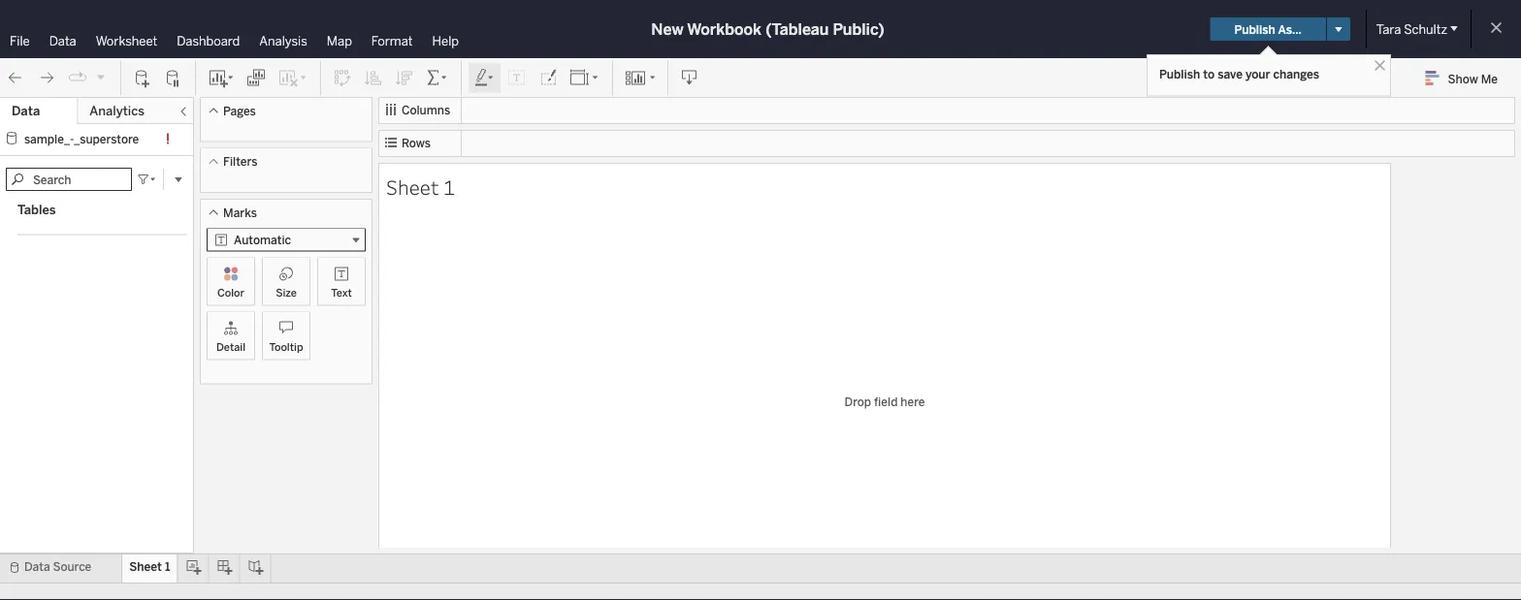 Task type: vqa. For each thing, say whether or not it's contained in the screenshot.
tara.schultz icon
no



Task type: describe. For each thing, give the bounding box(es) containing it.
source
[[53, 560, 91, 574]]

undo image
[[6, 68, 25, 88]]

publish to save your changes
[[1160, 67, 1320, 81]]

show
[[1448, 72, 1479, 86]]

format workbook image
[[539, 68, 558, 88]]

publish for publish to save your changes
[[1160, 67, 1201, 81]]

2 vertical spatial data
[[24, 560, 50, 574]]

show/hide cards image
[[625, 68, 656, 88]]

publish as...
[[1235, 22, 1302, 36]]

analysis
[[259, 33, 307, 49]]

help
[[432, 33, 459, 49]]

pages
[[223, 104, 256, 118]]

format
[[372, 33, 413, 49]]

1 horizontal spatial replay animation image
[[95, 71, 107, 83]]

highlight image
[[474, 68, 496, 88]]

sample_-_superstore
[[24, 132, 139, 146]]

_superstore
[[74, 132, 139, 146]]

collapse image
[[178, 106, 189, 117]]

show me button
[[1417, 63, 1516, 93]]

1 vertical spatial sheet
[[129, 560, 162, 574]]

totals image
[[426, 68, 449, 88]]

publish as... button
[[1211, 17, 1326, 41]]

new worksheet image
[[208, 68, 235, 88]]

show labels image
[[507, 68, 527, 88]]

1 horizontal spatial 1
[[443, 173, 455, 200]]

0 vertical spatial sheet
[[386, 173, 439, 200]]

sort descending image
[[395, 68, 414, 88]]

rows
[[402, 136, 431, 150]]

public)
[[833, 20, 885, 38]]

drop field here
[[845, 395, 925, 409]]

worksheet
[[96, 33, 157, 49]]

columns
[[402, 103, 450, 117]]

schultz
[[1404, 21, 1448, 37]]

marks
[[223, 206, 257, 220]]

show me
[[1448, 72, 1498, 86]]

your
[[1246, 67, 1271, 81]]

new
[[651, 20, 684, 38]]

here
[[901, 395, 925, 409]]

save
[[1218, 67, 1243, 81]]

sort ascending image
[[364, 68, 383, 88]]



Task type: locate. For each thing, give the bounding box(es) containing it.
0 vertical spatial sheet 1
[[386, 173, 455, 200]]

changes
[[1274, 67, 1320, 81]]

field
[[874, 395, 898, 409]]

publish left as...
[[1235, 22, 1276, 36]]

0 vertical spatial data
[[49, 33, 76, 49]]

1 vertical spatial data
[[12, 103, 40, 119]]

0 horizontal spatial publish
[[1160, 67, 1201, 81]]

1
[[443, 173, 455, 200], [165, 560, 170, 574]]

1 vertical spatial 1
[[165, 560, 170, 574]]

clear sheet image
[[278, 68, 309, 88]]

sheet 1
[[386, 173, 455, 200], [129, 560, 170, 574]]

sheet right source
[[129, 560, 162, 574]]

duplicate image
[[246, 68, 266, 88]]

analytics
[[90, 103, 144, 119]]

pause auto updates image
[[164, 68, 183, 88]]

data left source
[[24, 560, 50, 574]]

drop
[[845, 395, 871, 409]]

sheet
[[386, 173, 439, 200], [129, 560, 162, 574]]

new workbook (tableau public)
[[651, 20, 885, 38]]

workbook
[[687, 20, 762, 38]]

sheet 1 right source
[[129, 560, 170, 574]]

map
[[327, 33, 352, 49]]

0 vertical spatial 1
[[443, 173, 455, 200]]

sheet 1 down rows
[[386, 173, 455, 200]]

sheet down rows
[[386, 173, 439, 200]]

publish left to
[[1160, 67, 1201, 81]]

publish inside button
[[1235, 22, 1276, 36]]

me
[[1481, 72, 1498, 86]]

fit image
[[570, 68, 601, 88]]

replay animation image
[[68, 68, 87, 88], [95, 71, 107, 83]]

dashboard
[[177, 33, 240, 49]]

replay animation image up analytics
[[95, 71, 107, 83]]

color
[[217, 286, 245, 299]]

tara
[[1377, 21, 1401, 37]]

publish
[[1235, 22, 1276, 36], [1160, 67, 1201, 81]]

tooltip
[[269, 341, 303, 354]]

text
[[331, 286, 352, 299]]

0 horizontal spatial replay animation image
[[68, 68, 87, 88]]

detail
[[216, 341, 246, 354]]

new data source image
[[133, 68, 152, 88]]

to
[[1204, 67, 1215, 81]]

data up "redo" image
[[49, 33, 76, 49]]

1 horizontal spatial publish
[[1235, 22, 1276, 36]]

tara schultz
[[1377, 21, 1448, 37]]

replay animation image right "redo" image
[[68, 68, 87, 88]]

1 horizontal spatial sheet
[[386, 173, 439, 200]]

swap rows and columns image
[[333, 68, 352, 88]]

1 vertical spatial sheet 1
[[129, 560, 170, 574]]

1 horizontal spatial sheet 1
[[386, 173, 455, 200]]

1 down the "columns"
[[443, 173, 455, 200]]

download image
[[680, 68, 700, 88]]

data source
[[24, 560, 91, 574]]

size
[[276, 286, 297, 299]]

1 right source
[[165, 560, 170, 574]]

sample_-
[[24, 132, 74, 146]]

redo image
[[37, 68, 56, 88]]

0 horizontal spatial sheet
[[129, 560, 162, 574]]

publish for publish as...
[[1235, 22, 1276, 36]]

filters
[[223, 155, 257, 169]]

0 vertical spatial publish
[[1235, 22, 1276, 36]]

data down undo image
[[12, 103, 40, 119]]

Search text field
[[6, 168, 132, 191]]

0 horizontal spatial sheet 1
[[129, 560, 170, 574]]

close image
[[1371, 56, 1390, 75]]

(tableau
[[766, 20, 829, 38]]

tables
[[17, 202, 56, 218]]

0 horizontal spatial 1
[[165, 560, 170, 574]]

data
[[49, 33, 76, 49], [12, 103, 40, 119], [24, 560, 50, 574]]

1 vertical spatial publish
[[1160, 67, 1201, 81]]

as...
[[1278, 22, 1302, 36]]

file
[[10, 33, 30, 49]]



